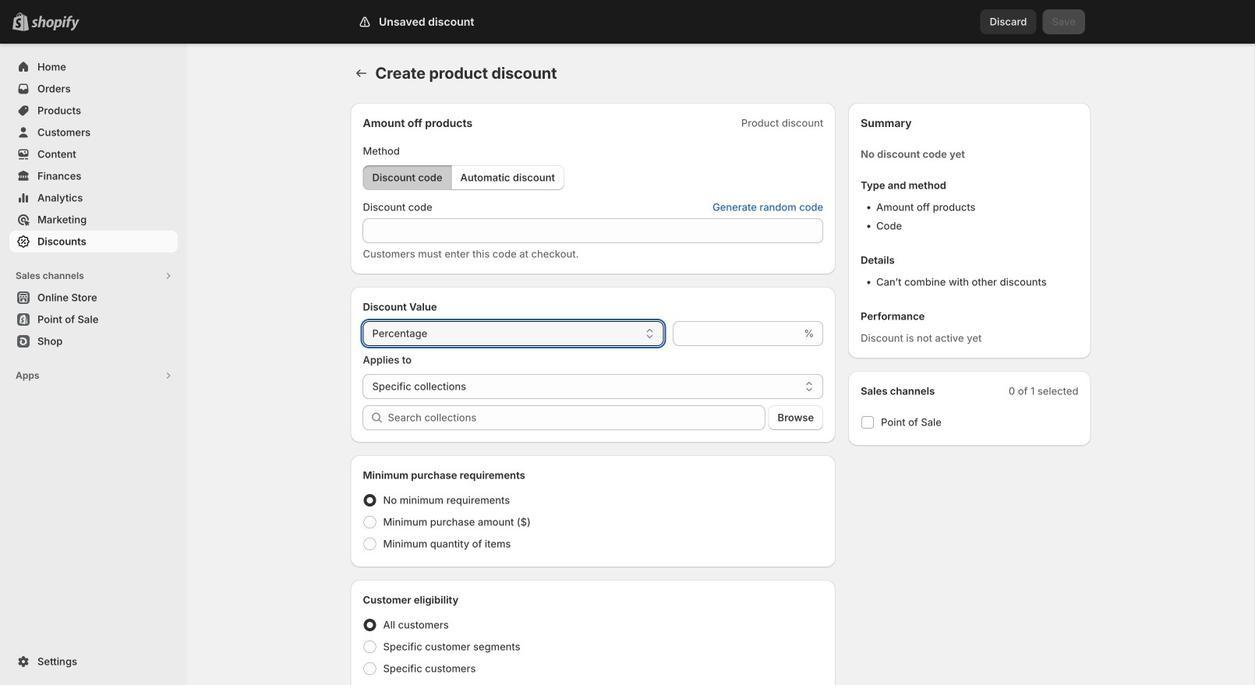Task type: locate. For each thing, give the bounding box(es) containing it.
None text field
[[673, 321, 801, 346]]

None text field
[[363, 218, 823, 243]]



Task type: vqa. For each thing, say whether or not it's contained in the screenshot.
Apps button
no



Task type: describe. For each thing, give the bounding box(es) containing it.
shopify image
[[31, 15, 80, 31]]

Search collections text field
[[388, 405, 765, 430]]



